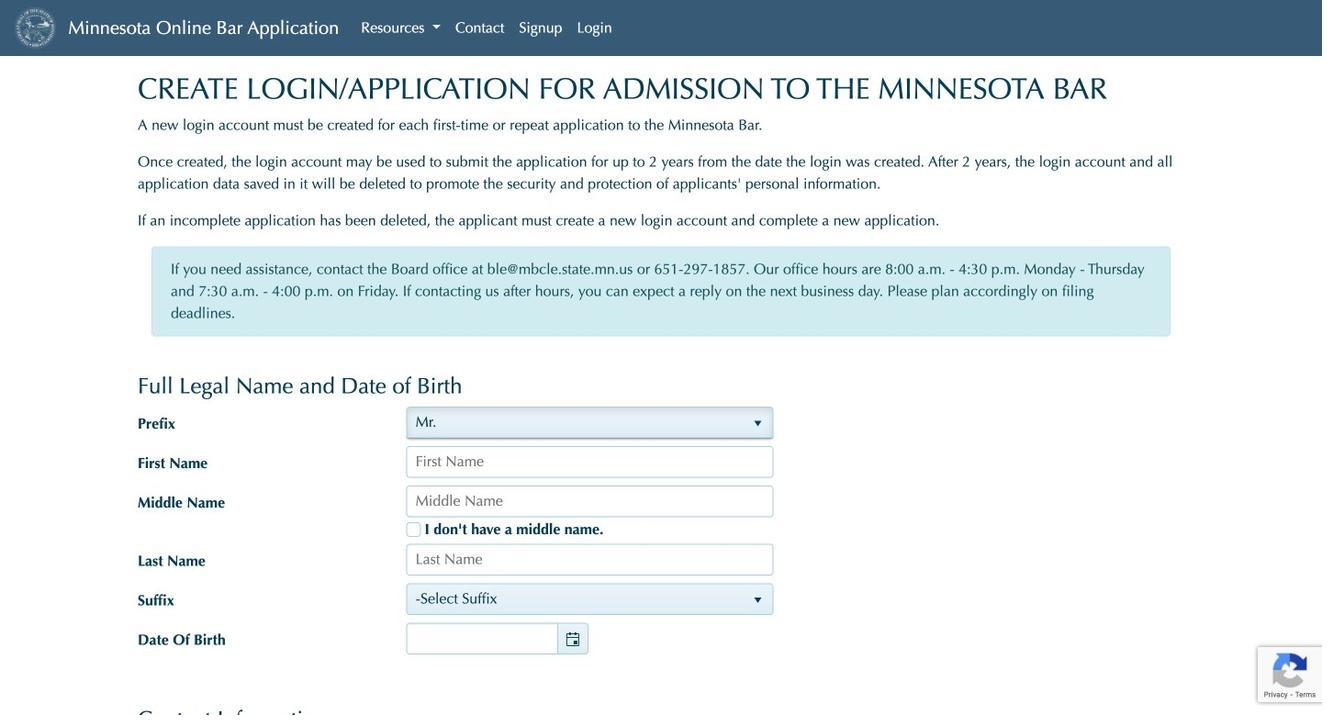 Task type: describe. For each thing, give the bounding box(es) containing it.
First Name field
[[407, 448, 773, 477]]

2 list box from the top
[[407, 584, 774, 615]]

1 list box from the top
[[407, 407, 774, 438]]



Task type: locate. For each thing, give the bounding box(es) containing it.
Middle Name field
[[407, 487, 773, 517]]

0 vertical spatial list box
[[407, 407, 774, 438]]

mn state seal image
[[15, 7, 56, 49]]

None text field
[[407, 624, 558, 654]]

option for 2nd list box from the bottom
[[407, 408, 744, 438]]

option up 'select' icon
[[407, 585, 744, 614]]

1 vertical spatial option
[[407, 585, 744, 614]]

1 vertical spatial list box
[[407, 584, 774, 615]]

2 option from the top
[[407, 585, 744, 614]]

option up first name field
[[407, 408, 744, 438]]

select image
[[566, 633, 581, 648]]

list box up first name field
[[407, 407, 774, 438]]

list box down last name field
[[407, 584, 774, 615]]

0 vertical spatial option
[[407, 408, 744, 438]]

option for 1st list box from the bottom of the page
[[407, 585, 744, 614]]

Last Name field
[[407, 545, 773, 575]]

list box
[[407, 407, 774, 438], [407, 584, 774, 615]]

None checkbox
[[407, 523, 421, 537]]

option
[[407, 408, 744, 438], [407, 585, 744, 614]]

1 option from the top
[[407, 408, 744, 438]]



